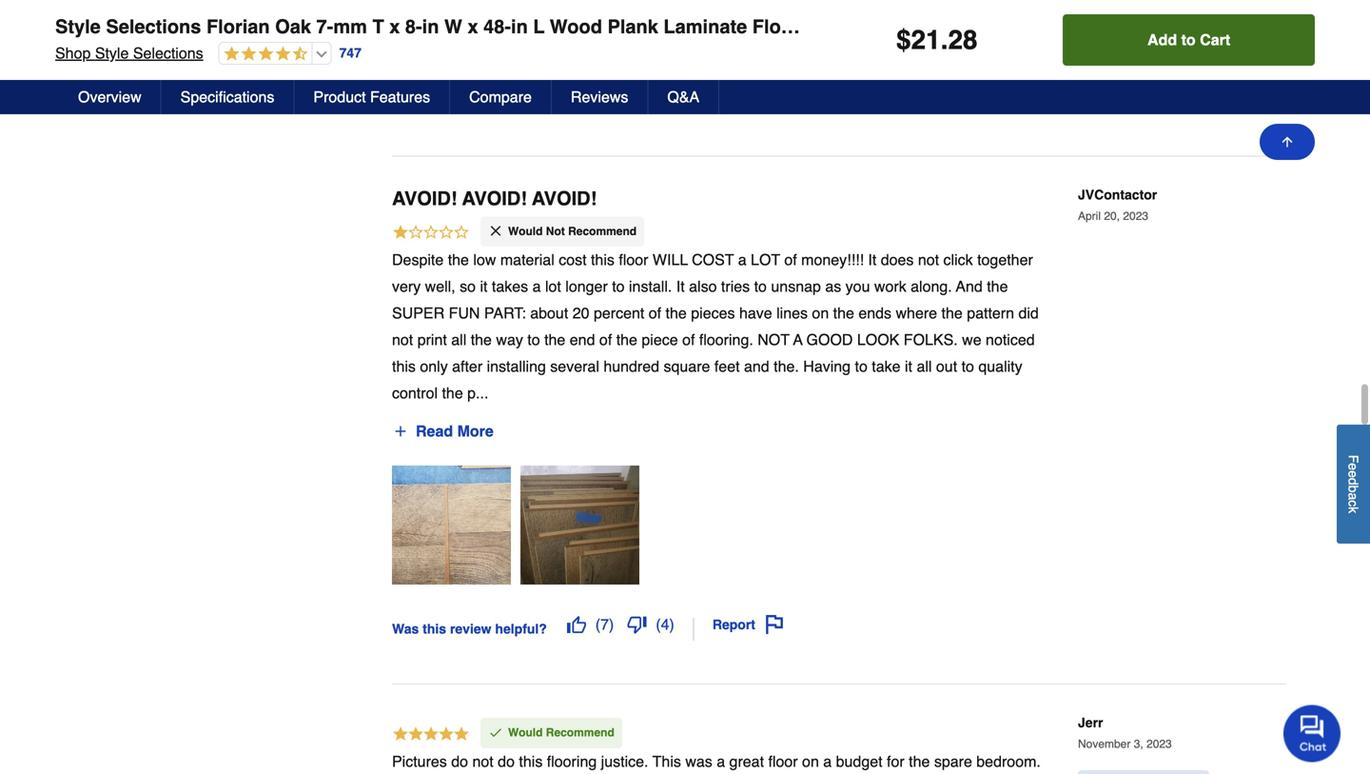 Task type: vqa. For each thing, say whether or not it's contained in the screenshot.
2nd THE AVOID! from the right
yes



Task type: describe. For each thing, give the bounding box(es) containing it.
( for 3
[[596, 87, 601, 105]]

4
[[661, 616, 670, 633]]

arrow up image
[[1281, 134, 1296, 149]]

q&a button
[[649, 80, 720, 114]]

way
[[496, 331, 524, 349]]

a left lot on the right of the page
[[739, 251, 747, 269]]

q&a
[[668, 88, 700, 106]]

wood
[[550, 16, 603, 38]]

20
[[573, 304, 590, 322]]

0 horizontal spatial it
[[480, 278, 488, 295]]

the down 'and'
[[942, 304, 963, 322]]

was this review helpful? for ( 3 )
[[392, 93, 547, 108]]

product
[[314, 88, 366, 106]]

to inside button
[[1182, 31, 1196, 49]]

and
[[957, 278, 983, 295]]

1 vertical spatial but
[[997, 17, 1019, 35]]

pictures
[[392, 752, 447, 770]]

( 7 )
[[596, 616, 614, 633]]

the left way
[[471, 331, 492, 349]]

0 vertical spatial style
[[55, 16, 101, 38]]

2023 for jvcontactor
[[1124, 209, 1149, 223]]

budget
[[837, 752, 883, 770]]

along.
[[911, 278, 953, 295]]

folks.
[[904, 331, 958, 349]]

report button for )
[[706, 608, 791, 641]]

off.
[[855, 0, 876, 8]]

not inside 2 pieces snap together perfectly but once you add more, all bets are off. i've done a number of laminate floors in the past and this is some of the worst to put down. the planks look nice but do not stay together.
[[392, 44, 413, 61]]

to inside 2 pieces snap together perfectly but once you add more, all bets are off. i've done a number of laminate floors in the past and this is some of the worst to put down. the planks look nice but do not stay together.
[[767, 17, 780, 35]]

close image
[[488, 223, 504, 239]]

not
[[546, 225, 565, 238]]

was this review helpful? for ( 7 )
[[392, 621, 547, 636]]

snap
[[453, 0, 486, 8]]

is
[[628, 17, 639, 35]]

1 report from the top
[[713, 89, 756, 104]]

0 horizontal spatial all
[[452, 331, 467, 349]]

was
[[686, 752, 713, 770]]

0 vertical spatial selections
[[106, 16, 201, 38]]

a
[[794, 331, 803, 349]]

percent
[[594, 304, 645, 322]]

would for would not recommend
[[508, 225, 543, 238]]

laminate
[[664, 16, 748, 38]]

2 report from the top
[[713, 617, 756, 632]]

of right lot on the right of the page
[[785, 251, 798, 269]]

the up pattern
[[988, 278, 1009, 295]]

f e e d b a c k button
[[1338, 424, 1371, 543]]

number
[[959, 0, 1011, 8]]

not down checkmark icon
[[473, 752, 494, 770]]

t
[[373, 16, 384, 38]]

so
[[460, 278, 476, 295]]

planks
[[885, 17, 929, 35]]

on inside despite the low material cost this floor will cost a lot of money!!!! it does not click together very well, so it takes a lot longer to install.  it also tries to unsnap as you work along.  and the super fun part:  about 20 percent of the pieces have lines on the ends where the pattern did not print all the way to the end of the piece of flooring.  not a good look folks.  we noticed this only after installing several hundred square feet and the. having to take it all out to quality control the p...
[[813, 304, 829, 322]]

2 pieces snap together perfectly but once you add more, all bets are off. i've done a number of laminate floors in the past and this is some of the worst to put down. the planks look nice but do not stay together.
[[392, 0, 1040, 61]]

1 vertical spatial it
[[677, 278, 685, 295]]

only
[[420, 358, 448, 375]]

jerr november 3, 2023
[[1079, 715, 1173, 751]]

style selections florian oak 7-mm t x 8-in w x 48-in l wood plank laminate flooring (23.91-sq ft)
[[55, 16, 941, 38]]

3 avoid! from the left
[[532, 187, 597, 209]]

the up hundred
[[617, 331, 638, 349]]

as
[[826, 278, 842, 295]]

2 vertical spatial all
[[917, 358, 933, 375]]

together inside 2 pieces snap together perfectly but once you add more, all bets are off. i've done a number of laminate floors in the past and this is some of the worst to put down. the planks look nice but do not stay together.
[[490, 0, 546, 8]]

plus image
[[393, 424, 408, 439]]

48-
[[484, 16, 511, 38]]

1 vertical spatial selections
[[133, 44, 203, 62]]

0 )
[[661, 87, 675, 105]]

shop
[[55, 44, 91, 62]]

not up along.
[[919, 251, 940, 269]]

very
[[392, 278, 421, 295]]

compare button
[[450, 80, 552, 114]]

floor inside despite the low material cost this floor will cost a lot of money!!!! it does not click together very well, so it takes a lot longer to install.  it also tries to unsnap as you work along.  and the super fun part:  about 20 percent of the pieces have lines on the ends where the pattern did not print all the way to the end of the piece of flooring.  not a good look folks.  we noticed this only after installing several hundred square feet and the. having to take it all out to quality control the p...
[[619, 251, 649, 269]]

) right thumb down icon
[[670, 87, 675, 105]]

have
[[740, 304, 773, 322]]

and inside 2 pieces snap together perfectly but once you add more, all bets are off. i've done a number of laminate floors in the past and this is some of the worst to put down. the planks look nice but do not stay together.
[[570, 17, 595, 35]]

the right the for
[[909, 752, 931, 770]]

to right way
[[528, 331, 540, 349]]

bedroom.
[[977, 752, 1041, 770]]

april
[[1079, 209, 1102, 223]]

chat invite button image
[[1284, 704, 1342, 762]]

laminate
[[392, 17, 450, 35]]

0
[[661, 87, 670, 105]]

7-
[[317, 16, 334, 38]]

checkmark image
[[488, 725, 504, 740]]

in inside 2 pieces snap together perfectly but once you add more, all bets are off. i've done a number of laminate floors in the past and this is some of the worst to put down. the planks look nice but do not stay together.
[[496, 17, 507, 35]]

) for ( 3 )
[[609, 87, 614, 105]]

oak
[[275, 16, 311, 38]]

this
[[653, 752, 682, 770]]

this inside 2 pieces snap together perfectly but once you add more, all bets are off. i've done a number of laminate floors in the past and this is some of the worst to put down. the planks look nice but do not stay together.
[[600, 17, 623, 35]]

1 vertical spatial recommend
[[546, 726, 615, 739]]

1 vertical spatial on
[[803, 752, 820, 770]]

a inside 2 pieces snap together perfectly but once you add more, all bets are off. i've done a number of laminate floors in the past and this is some of the worst to put down. the planks look nice but do not stay together.
[[946, 0, 955, 8]]

to right out
[[962, 358, 975, 375]]

more
[[458, 422, 494, 440]]

the left 'p...'
[[442, 384, 463, 402]]

cost
[[559, 251, 587, 269]]

of right number
[[1015, 0, 1027, 8]]

perfectly
[[551, 0, 608, 8]]

4.5 stars image
[[220, 46, 308, 63]]

jerr
[[1079, 715, 1104, 730]]

florian
[[207, 16, 270, 38]]

8-
[[405, 16, 422, 38]]

install.
[[629, 278, 673, 295]]

of up 'square'
[[683, 331, 695, 349]]

takes
[[492, 278, 529, 295]]

the.
[[774, 358, 800, 375]]

( 4 )
[[656, 616, 675, 633]]

well,
[[425, 278, 456, 295]]

thumb up image
[[567, 87, 586, 106]]

3,
[[1135, 737, 1144, 751]]

not left print
[[392, 331, 413, 349]]

0 vertical spatial but
[[612, 0, 634, 8]]

bets
[[796, 0, 825, 8]]

specifications
[[181, 88, 275, 106]]

a left lot
[[533, 278, 541, 295]]

to right tries on the top of page
[[755, 278, 767, 295]]

spare
[[935, 752, 973, 770]]

7
[[601, 616, 609, 633]]

(23.91-
[[834, 16, 895, 38]]

5 stars image
[[392, 725, 470, 745]]

1 avoid! from the left
[[392, 187, 458, 209]]

quality
[[979, 358, 1023, 375]]

read more
[[416, 422, 494, 440]]

747
[[340, 45, 362, 61]]

you inside despite the low material cost this floor will cost a lot of money!!!! it does not click together very well, so it takes a lot longer to install.  it also tries to unsnap as you work along.  and the super fun part:  about 20 percent of the pieces have lines on the ends where the pattern did not print all the way to the end of the piece of flooring.  not a good look folks.  we noticed this only after installing several hundred square feet and the. having to take it all out to quality control the p...
[[846, 278, 871, 295]]

specifications button
[[162, 80, 295, 114]]

justice.
[[601, 752, 649, 770]]

( for 7
[[596, 616, 601, 633]]

lot
[[545, 278, 562, 295]]

the left low
[[448, 251, 469, 269]]

work
[[875, 278, 907, 295]]

you inside 2 pieces snap together perfectly but once you add more, all bets are off. i've done a number of laminate floors in the past and this is some of the worst to put down. the planks look nice but do not stay together.
[[675, 0, 700, 8]]

d
[[1347, 478, 1362, 485]]

past
[[537, 17, 566, 35]]

helpful? for ( 7 )
[[495, 621, 547, 636]]

tries
[[722, 278, 750, 295]]

the up piece
[[666, 304, 687, 322]]

overview button
[[59, 80, 162, 114]]

square
[[664, 358, 711, 375]]

add to cart
[[1148, 31, 1231, 49]]

flag image
[[765, 615, 784, 634]]

1 x from the left
[[390, 16, 400, 38]]

and inside despite the low material cost this floor will cost a lot of money!!!! it does not click together very well, so it takes a lot longer to install.  it also tries to unsnap as you work along.  and the super fun part:  about 20 percent of the pieces have lines on the ends where the pattern did not print all the way to the end of the piece of flooring.  not a good look folks.  we noticed this only after installing several hundred square feet and the. having to take it all out to quality control the p...
[[745, 358, 770, 375]]

reviews button
[[552, 80, 649, 114]]

worst
[[727, 17, 763, 35]]



Task type: locate. For each thing, give the bounding box(es) containing it.
0 vertical spatial pieces
[[405, 0, 449, 8]]

0 vertical spatial it
[[480, 278, 488, 295]]

( 3 )
[[596, 87, 614, 105]]

1 vertical spatial was
[[392, 621, 419, 636]]

20,
[[1105, 209, 1121, 223]]

e up d
[[1347, 463, 1362, 470]]

1 horizontal spatial together
[[978, 251, 1034, 269]]

1 horizontal spatial and
[[745, 358, 770, 375]]

a left budget
[[824, 752, 832, 770]]

floor
[[619, 251, 649, 269], [769, 752, 798, 770]]

style up shop at the left of the page
[[55, 16, 101, 38]]

report button right 4
[[706, 608, 791, 641]]

avoid! up would not recommend
[[532, 187, 597, 209]]

installing
[[487, 358, 546, 375]]

it left also
[[677, 278, 685, 295]]

a
[[946, 0, 955, 8], [739, 251, 747, 269], [533, 278, 541, 295], [1347, 493, 1362, 500], [717, 752, 726, 770], [824, 752, 832, 770]]

) for ( 7 )
[[609, 616, 614, 633]]

1 vertical spatial report
[[713, 617, 756, 632]]

of right end on the top
[[600, 331, 612, 349]]

despite
[[392, 251, 444, 269]]

0 vertical spatial all
[[777, 0, 792, 8]]

w
[[445, 16, 463, 38]]

0 horizontal spatial do
[[452, 752, 468, 770]]

to left take
[[855, 358, 868, 375]]

1 would from the top
[[508, 225, 543, 238]]

flooring
[[753, 16, 829, 38]]

avoid! up 1 star image
[[392, 187, 458, 209]]

fun
[[449, 304, 480, 322]]

all inside 2 pieces snap together perfectly but once you add more, all bets are off. i've done a number of laminate floors in the past and this is some of the worst to put down. the planks look nice but do not stay together.
[[777, 0, 792, 8]]

of right some
[[684, 17, 697, 35]]

1 horizontal spatial floor
[[769, 752, 798, 770]]

2023 for jerr
[[1147, 737, 1173, 751]]

avoid! avoid! avoid!
[[392, 187, 597, 209]]

( for 4
[[656, 616, 661, 633]]

x
[[390, 16, 400, 38], [468, 16, 478, 38]]

( right thumb down image
[[656, 616, 661, 633]]

1 review from the top
[[450, 93, 492, 108]]

read more button
[[392, 416, 495, 447]]

the down as in the right of the page
[[834, 304, 855, 322]]

28
[[949, 25, 978, 55]]

1 vertical spatial together
[[978, 251, 1034, 269]]

together up style selections florian oak 7-mm t x 8-in w x 48-in l wood plank laminate flooring (23.91-sq ft)
[[490, 0, 546, 8]]

( right thumb up icon
[[596, 87, 601, 105]]

0 vertical spatial it
[[869, 251, 877, 269]]

2 avoid! from the left
[[462, 187, 527, 209]]

1 horizontal spatial pieces
[[691, 304, 735, 322]]

2 report button from the top
[[706, 608, 791, 641]]

do right nice
[[1023, 17, 1040, 35]]

jvcontactor
[[1079, 187, 1158, 202]]

2 horizontal spatial all
[[917, 358, 933, 375]]

2 x from the left
[[468, 16, 478, 38]]

1 horizontal spatial in
[[496, 17, 507, 35]]

1 vertical spatial was this review helpful?
[[392, 621, 547, 636]]

recommend up the cost
[[568, 225, 637, 238]]

1 horizontal spatial x
[[468, 16, 478, 38]]

in right floors
[[496, 17, 507, 35]]

1 vertical spatial floor
[[769, 752, 798, 770]]

0 horizontal spatial x
[[390, 16, 400, 38]]

report left flag image
[[713, 617, 756, 632]]

to left put
[[767, 17, 780, 35]]

reviews
[[571, 88, 629, 106]]

together up 'and'
[[978, 251, 1034, 269]]

pieces inside despite the low material cost this floor will cost a lot of money!!!! it does not click together very well, so it takes a lot longer to install.  it also tries to unsnap as you work along.  and the super fun part:  about 20 percent of the pieces have lines on the ends where the pattern did not print all the way to the end of the piece of flooring.  not a good look folks.  we noticed this only after installing several hundred square feet and the. having to take it all out to quality control the p...
[[691, 304, 735, 322]]

was for ( 7 )
[[392, 621, 419, 636]]

1 vertical spatial style
[[95, 44, 129, 62]]

0 horizontal spatial floor
[[619, 251, 649, 269]]

of down the install.
[[649, 304, 662, 322]]

would not recommend
[[508, 225, 637, 238]]

do down checkmark icon
[[498, 752, 515, 770]]

report button for 0 )
[[706, 80, 791, 113]]

all up "flooring"
[[777, 0, 792, 8]]

all right print
[[452, 331, 467, 349]]

on left budget
[[803, 752, 820, 770]]

2 horizontal spatial in
[[511, 16, 528, 38]]

super
[[392, 304, 445, 322]]

selections
[[106, 16, 201, 38], [133, 44, 203, 62]]

floor up the install.
[[619, 251, 649, 269]]

lines
[[777, 304, 808, 322]]

all
[[777, 0, 792, 8], [452, 331, 467, 349], [917, 358, 933, 375]]

stay
[[418, 44, 446, 61]]

1 was this review helpful? from the top
[[392, 93, 547, 108]]

together.
[[450, 44, 509, 61]]

on up good
[[813, 304, 829, 322]]

do inside 2 pieces snap together perfectly but once you add more, all bets are off. i've done a number of laminate floors in the past and this is some of the worst to put down. the planks look nice but do not stay together.
[[1023, 17, 1040, 35]]

in left w
[[422, 16, 439, 38]]

0 vertical spatial floor
[[619, 251, 649, 269]]

1 vertical spatial would
[[508, 726, 543, 739]]

0 horizontal spatial avoid!
[[392, 187, 458, 209]]

would up material
[[508, 225, 543, 238]]

1 vertical spatial you
[[846, 278, 871, 295]]

https://photos us.bazaarvoice.com/photo/2/cghvdg86bg93zxm/638321b8 55df 5364 aa9e a1c487b5bfdc image
[[521, 466, 640, 585]]

do down 5 stars image
[[452, 752, 468, 770]]

having
[[804, 358, 851, 375]]

0 vertical spatial you
[[675, 0, 700, 8]]

not down the 8-
[[392, 44, 413, 61]]

1 horizontal spatial all
[[777, 0, 792, 8]]

1 horizontal spatial it
[[869, 251, 877, 269]]

2023 right 20,
[[1124, 209, 1149, 223]]

1 horizontal spatial you
[[846, 278, 871, 295]]

together
[[490, 0, 546, 8], [978, 251, 1034, 269]]

pictures do not do this flooring justice. this was a great floor on a budget for the spare bedroom.
[[392, 752, 1041, 770]]

does
[[881, 251, 914, 269]]

and
[[570, 17, 595, 35], [745, 358, 770, 375]]

helpful? left thumb up icon
[[495, 93, 547, 108]]

but up is
[[612, 0, 634, 8]]

helpful?
[[495, 93, 547, 108], [495, 621, 547, 636]]

nice
[[965, 17, 993, 35]]

0 horizontal spatial and
[[570, 17, 595, 35]]

despite the low material cost this floor will cost a lot of money!!!! it does not click together very well, so it takes a lot longer to install.  it also tries to unsnap as you work along.  and the super fun part:  about 20 percent of the pieces have lines on the ends where the pattern did not print all the way to the end of the piece of flooring.  not a good look folks.  we noticed this only after installing several hundred square feet and the. having to take it all out to quality control the p...
[[392, 251, 1039, 402]]

floor right great
[[769, 752, 798, 770]]

helpful? for ( 3 )
[[495, 93, 547, 108]]

it left does
[[869, 251, 877, 269]]

thumb down image
[[628, 615, 647, 634]]

control
[[392, 384, 438, 402]]

2 helpful? from the top
[[495, 621, 547, 636]]

floors
[[454, 17, 491, 35]]

pieces up laminate
[[405, 0, 449, 8]]

2 e from the top
[[1347, 470, 1362, 478]]

2 was this review helpful? from the top
[[392, 621, 547, 636]]

0 vertical spatial helpful?
[[495, 93, 547, 108]]

unsnap
[[772, 278, 822, 295]]

several
[[551, 358, 600, 375]]

would recommend
[[508, 726, 615, 739]]

(
[[596, 87, 601, 105], [596, 616, 601, 633], [656, 616, 661, 633]]

1 helpful? from the top
[[495, 93, 547, 108]]

0 vertical spatial and
[[570, 17, 595, 35]]

style right shop at the left of the page
[[95, 44, 129, 62]]

0 vertical spatial recommend
[[568, 225, 637, 238]]

recommend up flooring
[[546, 726, 615, 739]]

low
[[474, 251, 496, 269]]

1 horizontal spatial it
[[905, 358, 913, 375]]

1 vertical spatial pieces
[[691, 304, 735, 322]]

november
[[1079, 737, 1131, 751]]

part:
[[485, 304, 526, 322]]

pattern
[[968, 304, 1015, 322]]

pieces down also
[[691, 304, 735, 322]]

) for ( 4 )
[[670, 616, 675, 633]]

2023 right '3,'
[[1147, 737, 1173, 751]]

in
[[422, 16, 439, 38], [511, 16, 528, 38], [496, 17, 507, 35]]

0 vertical spatial together
[[490, 0, 546, 8]]

0 vertical spatial report button
[[706, 80, 791, 113]]

1 vertical spatial review
[[450, 621, 492, 636]]

piece
[[642, 331, 678, 349]]

noticed
[[986, 331, 1036, 349]]

2 horizontal spatial avoid!
[[532, 187, 597, 209]]

was for ( 3 )
[[392, 93, 419, 108]]

but right nice
[[997, 17, 1019, 35]]

a inside "button"
[[1347, 493, 1362, 500]]

in left the l on the top left of page
[[511, 16, 528, 38]]

x right t
[[390, 16, 400, 38]]

0 horizontal spatial it
[[677, 278, 685, 295]]

0 horizontal spatial but
[[612, 0, 634, 8]]

2 would from the top
[[508, 726, 543, 739]]

you right as in the right of the page
[[846, 278, 871, 295]]

all left out
[[917, 358, 933, 375]]

0 vertical spatial was this review helpful?
[[392, 93, 547, 108]]

0 vertical spatial on
[[813, 304, 829, 322]]

plank
[[608, 16, 659, 38]]

a right 'was'
[[717, 752, 726, 770]]

k
[[1347, 507, 1362, 513]]

x right w
[[468, 16, 478, 38]]

1 vertical spatial and
[[745, 358, 770, 375]]

helpful? left thumb up image
[[495, 621, 547, 636]]

1 vertical spatial 2023
[[1147, 737, 1173, 751]]

a up k
[[1347, 493, 1362, 500]]

0 vertical spatial 2023
[[1124, 209, 1149, 223]]

2023 inside jvcontactor april 20, 2023
[[1124, 209, 1149, 223]]

$ 21 . 28
[[897, 25, 978, 55]]

down.
[[810, 17, 850, 35]]

1 vertical spatial report button
[[706, 608, 791, 641]]

1 was from the top
[[392, 93, 419, 108]]

more,
[[734, 0, 772, 8]]

0 vertical spatial review
[[450, 93, 492, 108]]

after
[[452, 358, 483, 375]]

review for ( 3 )
[[450, 93, 492, 108]]

1 vertical spatial all
[[452, 331, 467, 349]]

1 vertical spatial it
[[905, 358, 913, 375]]

read
[[416, 422, 453, 440]]

0 horizontal spatial in
[[422, 16, 439, 38]]

1 vertical spatial helpful?
[[495, 621, 547, 636]]

was
[[392, 93, 419, 108], [392, 621, 419, 636]]

it right take
[[905, 358, 913, 375]]

will
[[653, 251, 688, 269]]

the left the l on the top left of page
[[512, 17, 533, 35]]

0 vertical spatial was
[[392, 93, 419, 108]]

2023 inside jerr november 3, 2023
[[1147, 737, 1173, 751]]

the down about
[[545, 331, 566, 349]]

1 horizontal spatial do
[[498, 752, 515, 770]]

2 was from the top
[[392, 621, 419, 636]]

1 horizontal spatial but
[[997, 17, 1019, 35]]

it right so
[[480, 278, 488, 295]]

2 horizontal spatial do
[[1023, 17, 1040, 35]]

report right q&a
[[713, 89, 756, 104]]

0 horizontal spatial you
[[675, 0, 700, 8]]

to right add
[[1182, 31, 1196, 49]]

product features button
[[295, 80, 450, 114]]

0 horizontal spatial together
[[490, 0, 546, 8]]

add
[[704, 0, 729, 8]]

the down add
[[701, 17, 722, 35]]

you up laminate
[[675, 0, 700, 8]]

also
[[689, 278, 717, 295]]

about
[[531, 304, 569, 322]]

to up percent
[[612, 278, 625, 295]]

b
[[1347, 485, 1362, 493]]

( right thumb up image
[[596, 616, 601, 633]]

https://photos us.bazaarvoice.com/photo/2/cghvdg86bg93zxm/f1b8de43 e2da 5f57 947b fd613c328d5a image
[[392, 466, 511, 585]]

f e e d b a c k
[[1347, 455, 1362, 513]]

would right checkmark icon
[[508, 726, 543, 739]]

report button right q&a
[[706, 80, 791, 113]]

0 vertical spatial would
[[508, 225, 543, 238]]

together inside despite the low material cost this floor will cost a lot of money!!!! it does not click together very well, so it takes a lot longer to install.  it also tries to unsnap as you work along.  and the super fun part:  about 20 percent of the pieces have lines on the ends where the pattern did not print all the way to the end of the piece of flooring.  not a good look folks.  we noticed this only after installing several hundred square feet and the. having to take it all out to quality control the p...
[[978, 251, 1034, 269]]

) left thumb down image
[[609, 616, 614, 633]]

end
[[570, 331, 595, 349]]

1 report button from the top
[[706, 80, 791, 113]]

) right thumb down image
[[670, 616, 675, 633]]

selections up shop style selections
[[106, 16, 201, 38]]

look
[[933, 17, 961, 35]]

out
[[937, 358, 958, 375]]

1 horizontal spatial avoid!
[[462, 187, 527, 209]]

) left thumb down icon
[[609, 87, 614, 105]]

p...
[[468, 384, 489, 402]]

did
[[1019, 304, 1039, 322]]

selections up overview button
[[133, 44, 203, 62]]

would for would recommend
[[508, 726, 543, 739]]

put
[[784, 17, 805, 35]]

not
[[758, 331, 790, 349]]

pieces inside 2 pieces snap together perfectly but once you add more, all bets are off. i've done a number of laminate floors in the past and this is some of the worst to put down. the planks look nice but do not stay together.
[[405, 0, 449, 8]]

we
[[963, 331, 982, 349]]

1 e from the top
[[1347, 463, 1362, 470]]

and left the.
[[745, 358, 770, 375]]

2 review from the top
[[450, 621, 492, 636]]

l
[[534, 16, 545, 38]]

ends
[[859, 304, 892, 322]]

a up look
[[946, 0, 955, 8]]

e up the b
[[1347, 470, 1362, 478]]

0 horizontal spatial pieces
[[405, 0, 449, 8]]

avoid! up close image on the top of the page
[[462, 187, 527, 209]]

review for ( 7 )
[[450, 621, 492, 636]]

take
[[872, 358, 901, 375]]

thumb up image
[[567, 615, 586, 634]]

jvcontactor april 20, 2023
[[1079, 187, 1158, 223]]

once
[[638, 0, 671, 8]]

0 vertical spatial report
[[713, 89, 756, 104]]

thumb down image
[[628, 87, 647, 106]]

1 star image
[[392, 223, 470, 244]]

and down perfectly
[[570, 17, 595, 35]]



